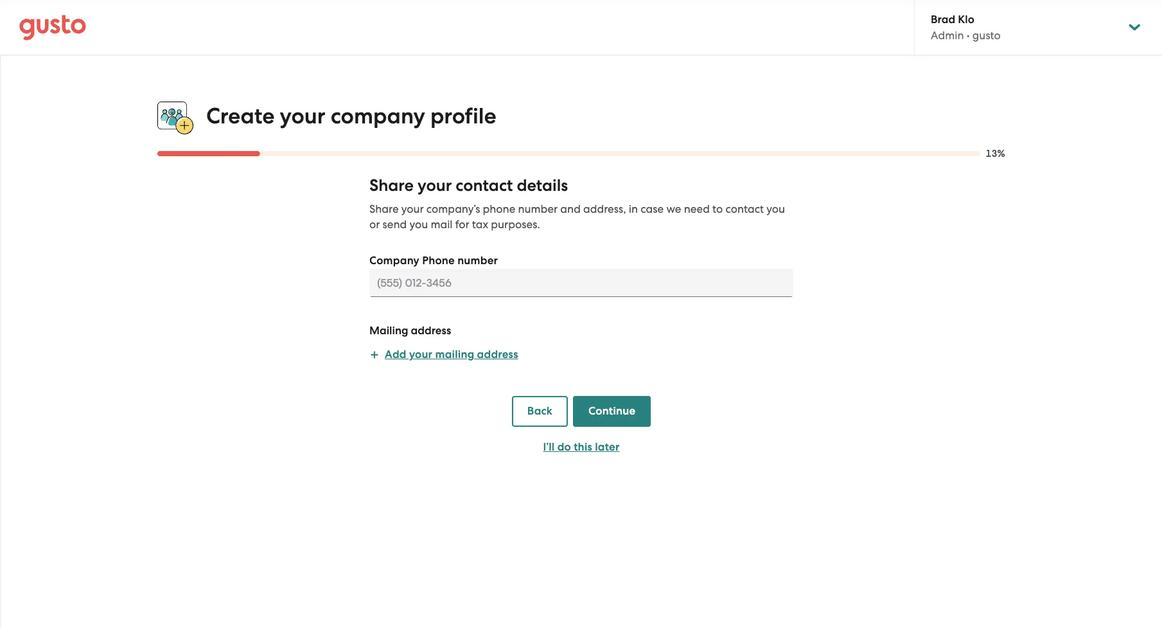 Task type: describe. For each thing, give the bounding box(es) containing it.
profile
[[431, 103, 497, 129]]

brad klo admin • gusto
[[931, 13, 1001, 42]]

do
[[558, 440, 571, 454]]

phone
[[483, 203, 516, 215]]

back
[[528, 404, 553, 418]]

purposes.
[[491, 218, 540, 231]]

mailing address
[[370, 324, 451, 338]]

add
[[385, 348, 407, 361]]

share for share your company's phone number and address, in case we need to contact you or send you mail for tax purposes.
[[370, 203, 399, 215]]

and
[[561, 203, 581, 215]]

admin
[[931, 29, 965, 42]]

in
[[629, 203, 638, 215]]

your for mailing
[[409, 348, 433, 361]]

continue button
[[573, 396, 651, 427]]

home image
[[19, 14, 86, 40]]

tax
[[472, 218, 489, 231]]

back link
[[512, 396, 568, 427]]

share your company's phone number and address, in case we need to contact you or send you mail for tax purposes.
[[370, 203, 786, 231]]

your for company's
[[402, 203, 424, 215]]

send
[[383, 218, 407, 231]]

add your mailing address
[[385, 348, 519, 361]]

share your contact details
[[370, 176, 568, 196]]

13%
[[986, 148, 1006, 160]]

0 vertical spatial you
[[767, 203, 786, 215]]

i'll do this later
[[543, 440, 620, 454]]

0 horizontal spatial address
[[411, 324, 451, 338]]

mailing
[[435, 348, 475, 361]]

mail
[[431, 218, 453, 231]]

0 vertical spatial contact
[[456, 176, 513, 196]]

company
[[331, 103, 425, 129]]

company's
[[427, 203, 480, 215]]

1 vertical spatial address
[[477, 348, 519, 361]]

or
[[370, 218, 380, 231]]

address,
[[584, 203, 627, 215]]

1 vertical spatial you
[[410, 218, 428, 231]]

0 horizontal spatial number
[[458, 254, 498, 268]]



Task type: locate. For each thing, give the bounding box(es) containing it.
number inside the share your company's phone number and address, in case we need to contact you or send you mail for tax purposes.
[[518, 203, 558, 215]]

contact inside the share your company's phone number and address, in case we need to contact you or send you mail for tax purposes.
[[726, 203, 764, 215]]

contact up phone
[[456, 176, 513, 196]]

1 horizontal spatial contact
[[726, 203, 764, 215]]

your right add
[[409, 348, 433, 361]]

1 horizontal spatial number
[[518, 203, 558, 215]]

i'll
[[543, 440, 555, 454]]

number
[[518, 203, 558, 215], [458, 254, 498, 268]]

this
[[574, 440, 593, 454]]

1 share from the top
[[370, 176, 414, 196]]

your up company's
[[418, 176, 452, 196]]

your up 'send'
[[402, 203, 424, 215]]

share for share your contact details
[[370, 176, 414, 196]]

your
[[280, 103, 326, 129], [418, 176, 452, 196], [402, 203, 424, 215], [409, 348, 433, 361]]

you
[[767, 203, 786, 215], [410, 218, 428, 231]]

mailing
[[370, 324, 409, 338]]

2 share from the top
[[370, 203, 399, 215]]

address up add your mailing address
[[411, 324, 451, 338]]

0 horizontal spatial contact
[[456, 176, 513, 196]]

company
[[370, 254, 420, 268]]

you left mail
[[410, 218, 428, 231]]

1 horizontal spatial address
[[477, 348, 519, 361]]

1 vertical spatial contact
[[726, 203, 764, 215]]

create
[[206, 103, 275, 129]]

Company Phone number telephone field
[[370, 269, 794, 297]]

your for company
[[280, 103, 326, 129]]

contact
[[456, 176, 513, 196], [726, 203, 764, 215]]

your right create
[[280, 103, 326, 129]]

your for contact
[[418, 176, 452, 196]]

0 horizontal spatial you
[[410, 218, 428, 231]]

create your company profile
[[206, 103, 497, 129]]

number down 'details'
[[518, 203, 558, 215]]

address
[[411, 324, 451, 338], [477, 348, 519, 361]]

share
[[370, 176, 414, 196], [370, 203, 399, 215]]

share inside the share your company's phone number and address, in case we need to contact you or send you mail for tax purposes.
[[370, 203, 399, 215]]

company phone number
[[370, 254, 498, 268]]

details
[[517, 176, 568, 196]]

number down tax
[[458, 254, 498, 268]]

your inside the share your company's phone number and address, in case we need to contact you or send you mail for tax purposes.
[[402, 203, 424, 215]]

gusto
[[973, 29, 1001, 42]]

continue
[[589, 404, 636, 418]]

brad
[[931, 13, 956, 26]]

need
[[684, 203, 710, 215]]

to
[[713, 203, 723, 215]]

for
[[456, 218, 470, 231]]

i'll do this later button
[[512, 432, 651, 463]]

•
[[967, 29, 970, 42]]

phone
[[422, 254, 455, 268]]

0 vertical spatial share
[[370, 176, 414, 196]]

0 vertical spatial number
[[518, 203, 558, 215]]

case
[[641, 203, 664, 215]]

contact right "to"
[[726, 203, 764, 215]]

you right "to"
[[767, 203, 786, 215]]

1 vertical spatial number
[[458, 254, 498, 268]]

1 horizontal spatial you
[[767, 203, 786, 215]]

share up 'send'
[[370, 176, 414, 196]]

share up or
[[370, 203, 399, 215]]

1 vertical spatial share
[[370, 203, 399, 215]]

we
[[667, 203, 682, 215]]

0 vertical spatial address
[[411, 324, 451, 338]]

address right mailing on the left of the page
[[477, 348, 519, 361]]

klo
[[959, 13, 975, 26]]

later
[[595, 440, 620, 454]]



Task type: vqa. For each thing, say whether or not it's contained in the screenshot.
your corresponding to company's
yes



